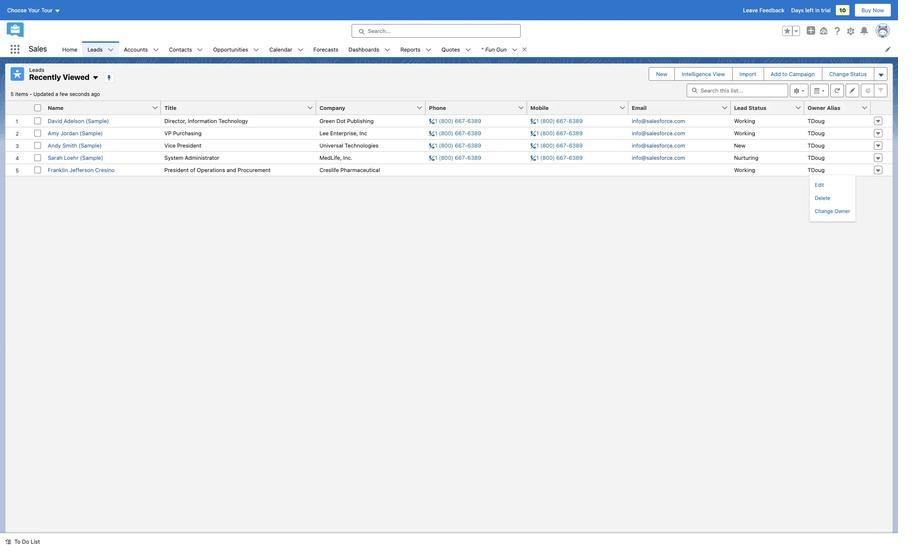 Task type: vqa. For each thing, say whether or not it's contained in the screenshot.
the New Value
no



Task type: locate. For each thing, give the bounding box(es) containing it.
universal
[[320, 142, 343, 149]]

(sample) down david adelson (sample)
[[80, 130, 103, 136]]

status for lead status
[[749, 104, 767, 111]]

jordan
[[61, 130, 78, 136]]

3 info@salesforce.com link from the top
[[632, 142, 686, 149]]

1 horizontal spatial leads
[[88, 46, 103, 53]]

company element
[[316, 101, 431, 115]]

1 vertical spatial president
[[165, 166, 189, 173]]

text default image inside reports list item
[[426, 47, 432, 53]]

david
[[48, 117, 62, 124]]

smith
[[62, 142, 77, 149]]

text default image inside "recently viewed|leads|list view" element
[[92, 75, 99, 81]]

nurturing
[[735, 154, 759, 161]]

1 horizontal spatial new
[[735, 142, 746, 149]]

info@salesforce.com for medlife, inc.
[[632, 154, 686, 161]]

import button
[[733, 68, 764, 80]]

text default image
[[153, 47, 159, 53], [197, 47, 203, 53], [254, 47, 259, 53], [298, 47, 304, 53], [385, 47, 391, 53], [426, 47, 432, 53], [466, 47, 471, 53], [92, 75, 99, 81], [5, 539, 11, 545]]

2 vertical spatial working
[[735, 166, 756, 173]]

5 items • updated a few seconds ago
[[11, 91, 100, 97]]

text default image right reports
[[426, 47, 432, 53]]

choose your tour
[[7, 7, 53, 14]]

3 tdoug from the top
[[808, 142, 826, 149]]

text default image for *
[[512, 47, 518, 53]]

new left intelligence
[[657, 71, 668, 77]]

text default image inside dashboards list item
[[385, 47, 391, 53]]

2 info@salesforce.com from the top
[[632, 130, 686, 136]]

text default image down 'search...'
[[385, 47, 391, 53]]

working down lead
[[735, 117, 756, 124]]

0 horizontal spatial leads
[[29, 66, 44, 73]]

leads inside 'link'
[[88, 46, 103, 53]]

trial
[[822, 7, 832, 14]]

vice president
[[165, 142, 202, 149]]

new
[[657, 71, 668, 77], [735, 142, 746, 149]]

1 tdoug from the top
[[808, 117, 826, 124]]

lee enterprise, inc
[[320, 130, 368, 136]]

tdoug for medlife, inc.
[[808, 154, 826, 161]]

(sample) for sarah loehr (sample)
[[80, 154, 103, 161]]

text default image inside the quotes list item
[[466, 47, 471, 53]]

status right change
[[851, 71, 868, 77]]

cell
[[31, 101, 44, 115], [426, 163, 527, 176], [527, 163, 629, 176], [629, 163, 731, 176]]

4 info@salesforce.com link from the top
[[632, 154, 686, 161]]

0 horizontal spatial new
[[657, 71, 668, 77]]

2 info@salesforce.com link from the top
[[632, 130, 686, 136]]

list item containing *
[[477, 41, 532, 57]]

recently viewed
[[29, 73, 90, 82]]

to
[[783, 71, 788, 77]]

company
[[320, 104, 346, 111]]

tdoug
[[808, 117, 826, 124], [808, 130, 826, 136], [808, 142, 826, 149], [808, 154, 826, 161], [808, 166, 826, 173]]

4 tdoug from the top
[[808, 154, 826, 161]]

info@salesforce.com link for green dot publishing
[[632, 117, 686, 124]]

add
[[771, 71, 782, 77]]

0 horizontal spatial status
[[749, 104, 767, 111]]

(sample) for andy smith (sample)
[[79, 142, 102, 149]]

item number image
[[5, 101, 31, 114]]

lead status element
[[731, 101, 810, 115]]

info@salesforce.com for universal technologies
[[632, 142, 686, 149]]

amy jordan (sample) link
[[48, 130, 103, 136]]

1 horizontal spatial status
[[851, 71, 868, 77]]

forecasts link
[[309, 41, 344, 57]]

green dot publishing
[[320, 117, 374, 124]]

president of operations and procurement
[[165, 166, 271, 173]]

do
[[22, 538, 29, 545]]

purchasing
[[173, 130, 202, 136]]

status for change status
[[851, 71, 868, 77]]

working up nurturing on the right top of page
[[735, 130, 756, 136]]

gun
[[497, 46, 507, 53]]

days
[[792, 7, 805, 14]]

left
[[806, 7, 814, 14]]

recently viewed status
[[11, 91, 33, 97]]

(sample) up sarah loehr (sample) link
[[79, 142, 102, 149]]

leads list item
[[83, 41, 119, 57]]

new inside the recently viewed grid
[[735, 142, 746, 149]]

sales
[[29, 45, 47, 53]]

tdoug for green dot publishing
[[808, 117, 826, 124]]

view
[[713, 71, 726, 77]]

0 horizontal spatial text default image
[[108, 47, 114, 53]]

click to dial disabled image
[[429, 117, 482, 124], [531, 117, 583, 124], [429, 130, 482, 136], [531, 130, 583, 136], [429, 142, 482, 149], [531, 142, 583, 149], [429, 154, 482, 161], [531, 154, 583, 161]]

None search field
[[687, 84, 789, 97]]

list
[[57, 41, 899, 57]]

medlife,
[[320, 154, 342, 161]]

system administrator
[[165, 154, 220, 161]]

text default image for reports
[[426, 47, 432, 53]]

0 vertical spatial new
[[657, 71, 668, 77]]

4 info@salesforce.com from the top
[[632, 154, 686, 161]]

leads down the sales
[[29, 66, 44, 73]]

franklin jefferson cresino link
[[48, 166, 115, 173]]

working for publishing
[[735, 117, 756, 124]]

text default image left "*"
[[466, 47, 471, 53]]

Search Recently Viewed list view. search field
[[687, 84, 789, 97]]

0 vertical spatial working
[[735, 117, 756, 124]]

text default image inside opportunities list item
[[254, 47, 259, 53]]

tdoug for lee enterprise, inc
[[808, 130, 826, 136]]

vp purchasing
[[165, 130, 202, 136]]

email element
[[629, 101, 736, 115]]

1 vertical spatial working
[[735, 130, 756, 136]]

text default image
[[522, 46, 528, 52], [108, 47, 114, 53], [512, 47, 518, 53]]

system
[[165, 154, 184, 161]]

president down purchasing
[[177, 142, 202, 149]]

info@salesforce.com link
[[632, 117, 686, 124], [632, 130, 686, 136], [632, 142, 686, 149], [632, 154, 686, 161]]

text default image right accounts
[[153, 47, 159, 53]]

2 working from the top
[[735, 130, 756, 136]]

text default image right the contacts
[[197, 47, 203, 53]]

text default image inside accounts list item
[[153, 47, 159, 53]]

to
[[14, 538, 21, 545]]

1 vertical spatial leads
[[29, 66, 44, 73]]

1 info@salesforce.com from the top
[[632, 117, 686, 124]]

vice
[[165, 142, 176, 149]]

buy now
[[862, 7, 885, 14]]

status inside the recently viewed grid
[[749, 104, 767, 111]]

info@salesforce.com link for universal technologies
[[632, 142, 686, 149]]

text default image up ago
[[92, 75, 99, 81]]

your
[[28, 7, 40, 14]]

group
[[783, 26, 801, 36]]

enterprise,
[[330, 130, 358, 136]]

text default image inside to do list button
[[5, 539, 11, 545]]

contacts link
[[164, 41, 197, 57]]

adelson
[[64, 117, 84, 124]]

text default image right the calendar
[[298, 47, 304, 53]]

technologies
[[345, 142, 379, 149]]

text default image inside "leads" list item
[[108, 47, 114, 53]]

text default image left the calendar
[[254, 47, 259, 53]]

0 vertical spatial status
[[851, 71, 868, 77]]

(sample) for amy jordan (sample)
[[80, 130, 103, 136]]

new up nurturing on the right top of page
[[735, 142, 746, 149]]

2 tdoug from the top
[[808, 130, 826, 136]]

search... button
[[352, 24, 521, 38]]

days left in trial
[[792, 7, 832, 14]]

recently viewed|leads|list view element
[[5, 63, 894, 533]]

seconds
[[70, 91, 90, 97]]

david adelson (sample) link
[[48, 117, 109, 124]]

calendar
[[270, 46, 293, 53]]

text default image for accounts
[[153, 47, 159, 53]]

(sample) up the jefferson
[[80, 154, 103, 161]]

list
[[31, 538, 40, 545]]

text default image left to
[[5, 539, 11, 545]]

(sample) down name button
[[86, 117, 109, 124]]

creslife pharmaceutical
[[320, 166, 380, 173]]

* fun gun
[[482, 46, 507, 53]]

status right lead
[[749, 104, 767, 111]]

1 vertical spatial new
[[735, 142, 746, 149]]

alias
[[828, 104, 841, 111]]

1 vertical spatial status
[[749, 104, 767, 111]]

info@salesforce.com for lee enterprise, inc
[[632, 130, 686, 136]]

working down nurturing on the right top of page
[[735, 166, 756, 173]]

1 info@salesforce.com link from the top
[[632, 117, 686, 124]]

5 tdoug from the top
[[808, 166, 826, 173]]

president down system
[[165, 166, 189, 173]]

text default image inside the calendar list item
[[298, 47, 304, 53]]

cresino
[[95, 166, 115, 173]]

name element
[[44, 101, 166, 115]]

list item
[[477, 41, 532, 57]]

vp
[[165, 130, 172, 136]]

(sample)
[[86, 117, 109, 124], [80, 130, 103, 136], [79, 142, 102, 149], [80, 154, 103, 161]]

quotes list item
[[437, 41, 477, 57]]

0 vertical spatial leads
[[88, 46, 103, 53]]

3 info@salesforce.com from the top
[[632, 142, 686, 149]]

text default image for dashboards
[[385, 47, 391, 53]]

text default image inside contacts list item
[[197, 47, 203, 53]]

1 working from the top
[[735, 117, 756, 124]]

intelligence view
[[682, 71, 726, 77]]

leads right home link
[[88, 46, 103, 53]]

and
[[227, 166, 236, 173]]

inc.
[[344, 154, 353, 161]]

items
[[15, 91, 28, 97]]

technology
[[219, 117, 248, 124]]

publishing
[[347, 117, 374, 124]]

tdoug for universal technologies
[[808, 142, 826, 149]]

title element
[[161, 101, 321, 115]]

1 horizontal spatial text default image
[[512, 47, 518, 53]]

leave feedback
[[744, 7, 785, 14]]

search...
[[368, 27, 391, 34]]

sarah
[[48, 154, 63, 161]]



Task type: describe. For each thing, give the bounding box(es) containing it.
in
[[816, 7, 820, 14]]

mobile element
[[527, 101, 634, 115]]

owner alias element
[[805, 101, 876, 115]]

info@salesforce.com link for medlife, inc.
[[632, 154, 686, 161]]

fun
[[486, 46, 495, 53]]

of
[[190, 166, 196, 173]]

add to campaign
[[771, 71, 816, 77]]

action image
[[871, 101, 893, 114]]

intelligence
[[682, 71, 712, 77]]

director, information technology
[[165, 117, 248, 124]]

contacts
[[169, 46, 192, 53]]

leave
[[744, 7, 759, 14]]

0 vertical spatial president
[[177, 142, 202, 149]]

title
[[165, 104, 177, 111]]

*
[[482, 46, 484, 53]]

accounts list item
[[119, 41, 164, 57]]

10
[[840, 7, 847, 14]]

none search field inside "recently viewed|leads|list view" element
[[687, 84, 789, 97]]

updated
[[33, 91, 54, 97]]

lead status
[[735, 104, 767, 111]]

now
[[874, 7, 885, 14]]

home
[[62, 46, 77, 53]]

leads link
[[83, 41, 108, 57]]

choose
[[7, 7, 27, 14]]

franklin jefferson cresino
[[48, 166, 115, 173]]

franklin
[[48, 166, 68, 173]]

calendar list item
[[265, 41, 309, 57]]

phone button
[[426, 101, 518, 114]]

sarah loehr (sample) link
[[48, 154, 103, 161]]

amy
[[48, 130, 59, 136]]

opportunities
[[213, 46, 248, 53]]

•
[[30, 91, 32, 97]]

text default image for leads
[[108, 47, 114, 53]]

reports list item
[[396, 41, 437, 57]]

inc
[[360, 130, 368, 136]]

calendar link
[[265, 41, 298, 57]]

reports
[[401, 46, 421, 53]]

recently viewed grid
[[5, 101, 893, 176]]

tour
[[41, 7, 53, 14]]

title button
[[161, 101, 307, 114]]

reports link
[[396, 41, 426, 57]]

medlife, inc.
[[320, 154, 353, 161]]

feedback
[[760, 7, 785, 14]]

a
[[55, 91, 58, 97]]

(sample) for david adelson (sample)
[[86, 117, 109, 124]]

2 horizontal spatial text default image
[[522, 46, 528, 52]]

dashboards
[[349, 46, 380, 53]]

email button
[[629, 101, 722, 114]]

list containing home
[[57, 41, 899, 57]]

dashboards link
[[344, 41, 385, 57]]

new button
[[650, 68, 675, 80]]

dashboards list item
[[344, 41, 396, 57]]

jefferson
[[69, 166, 94, 173]]

owner
[[808, 104, 826, 111]]

new inside new 'button'
[[657, 71, 668, 77]]

campaign
[[790, 71, 816, 77]]

viewed
[[63, 73, 90, 82]]

dot
[[337, 117, 346, 124]]

buy
[[862, 7, 872, 14]]

email
[[632, 104, 647, 111]]

change status button
[[823, 68, 874, 80]]

info@salesforce.com for green dot publishing
[[632, 117, 686, 124]]

tdoug for creslife pharmaceutical
[[808, 166, 826, 173]]

loehr
[[64, 154, 79, 161]]

owner alias
[[808, 104, 841, 111]]

3 working from the top
[[735, 166, 756, 173]]

owner alias button
[[805, 101, 862, 114]]

text default image for quotes
[[466, 47, 471, 53]]

lead
[[735, 104, 748, 111]]

quotes link
[[437, 41, 466, 57]]

sarah loehr (sample)
[[48, 154, 103, 161]]

text default image for opportunities
[[254, 47, 259, 53]]

green
[[320, 117, 335, 124]]

text default image for calendar
[[298, 47, 304, 53]]

phone element
[[426, 101, 533, 115]]

contacts list item
[[164, 41, 208, 57]]

change status
[[830, 71, 868, 77]]

intelligence view button
[[676, 68, 733, 80]]

phone
[[429, 104, 447, 111]]

opportunities list item
[[208, 41, 265, 57]]

working for inc
[[735, 130, 756, 136]]

lead status button
[[731, 101, 796, 114]]

information
[[188, 117, 217, 124]]

opportunities link
[[208, 41, 254, 57]]

universal technologies
[[320, 142, 379, 149]]

home link
[[57, 41, 83, 57]]

5
[[11, 91, 14, 97]]

text default image for contacts
[[197, 47, 203, 53]]

action element
[[871, 101, 893, 115]]

to do list
[[14, 538, 40, 545]]

andy
[[48, 142, 61, 149]]

pharmaceutical
[[341, 166, 380, 173]]

item number element
[[5, 101, 31, 115]]

director,
[[165, 117, 186, 124]]

import
[[740, 71, 757, 77]]

andy smith (sample)
[[48, 142, 102, 149]]

to do list button
[[0, 533, 45, 550]]

procurement
[[238, 166, 271, 173]]

info@salesforce.com link for lee enterprise, inc
[[632, 130, 686, 136]]

accounts
[[124, 46, 148, 53]]

name button
[[44, 101, 152, 114]]

company button
[[316, 101, 417, 114]]

administrator
[[185, 154, 220, 161]]



